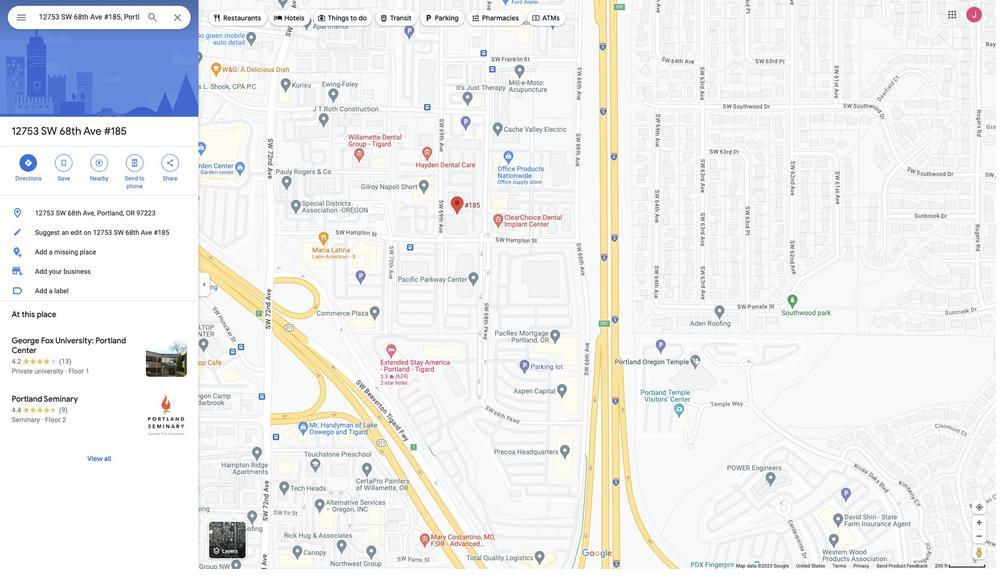 Task type: vqa. For each thing, say whether or not it's contained in the screenshot.


Task type: describe. For each thing, give the bounding box(es) containing it.
 atms
[[532, 13, 560, 23]]

view all button
[[78, 447, 121, 470]]

view
[[87, 454, 103, 463]]

share
[[163, 175, 177, 182]]

 pharmacies
[[471, 13, 519, 23]]

add a label
[[35, 287, 69, 295]]

suggest an edit on 12753 sw 68th ave #185
[[35, 229, 169, 236]]

sw for ave
[[41, 125, 57, 138]]


[[95, 158, 104, 168]]

2 vertical spatial sw
[[114, 229, 124, 236]]

zoom in image
[[976, 519, 983, 526]]

private university · floor 1
[[12, 367, 89, 375]]

privacy button
[[854, 563, 869, 569]]

12753 sw 68th ave, portland, or 97223
[[35, 209, 156, 217]]

ft
[[945, 563, 948, 569]]

this
[[22, 310, 35, 320]]

send product feedback
[[877, 563, 928, 569]]

add a label button
[[0, 281, 198, 301]]

collapse side panel image
[[199, 279, 210, 290]]

place inside button
[[80, 248, 96, 256]]

add a missing place
[[35, 248, 96, 256]]

directions
[[15, 175, 42, 182]]

 parking
[[424, 13, 459, 23]]

(9)
[[59, 406, 68, 414]]

your
[[49, 268, 62, 275]]

all
[[104, 454, 111, 463]]

2 vertical spatial 68th
[[126, 229, 139, 236]]

phone
[[127, 183, 143, 190]]

200 ft button
[[935, 563, 986, 569]]

add your business
[[35, 268, 91, 275]]


[[532, 13, 540, 23]]

68th for ave,
[[68, 209, 81, 217]]

product
[[889, 563, 906, 569]]

george
[[12, 336, 39, 346]]


[[166, 158, 174, 168]]

12753 for 12753 sw 68th ave #185
[[12, 125, 39, 138]]

united states
[[796, 563, 825, 569]]

 hotels
[[274, 13, 305, 23]]

missing
[[54, 248, 78, 256]]

0 vertical spatial ave
[[83, 125, 101, 138]]

 things to do
[[317, 13, 367, 23]]

an
[[61, 229, 69, 236]]

feedback
[[907, 563, 928, 569]]

2
[[62, 416, 66, 424]]

12753 sw 68th ave, portland, or 97223 button
[[0, 203, 198, 223]]

1 vertical spatial place
[[37, 310, 56, 320]]

portland seminary
[[12, 394, 78, 404]]

4.2
[[12, 358, 21, 365]]

center
[[12, 346, 37, 356]]

add a missing place button
[[0, 242, 198, 262]]

show your location image
[[975, 503, 984, 512]]

layers
[[222, 548, 238, 555]]

2 vertical spatial 12753
[[93, 229, 112, 236]]

data
[[747, 563, 757, 569]]

(13)
[[59, 358, 71, 365]]


[[16, 11, 27, 24]]

fox
[[41, 336, 54, 346]]

add for add a missing place
[[35, 248, 47, 256]]

 restaurants
[[213, 13, 261, 23]]

0 horizontal spatial portland
[[12, 394, 42, 404]]

1 horizontal spatial seminary
[[44, 394, 78, 404]]

68th for ave
[[59, 125, 81, 138]]

google account: james peterson  
(james.peterson1902@gmail.com) image
[[967, 7, 982, 22]]

add your business link
[[0, 262, 198, 281]]


[[317, 13, 326, 23]]

send product feedback button
[[877, 563, 928, 569]]

sw for ave,
[[56, 209, 66, 217]]

ave,
[[83, 209, 95, 217]]

1 vertical spatial floor
[[45, 416, 61, 424]]

university
[[34, 367, 63, 375]]

portland,
[[97, 209, 124, 217]]

business
[[64, 268, 91, 275]]

12753 for 12753 sw 68th ave, portland, or 97223
[[35, 209, 54, 217]]

0 vertical spatial ·
[[65, 367, 67, 375]]

map
[[736, 563, 746, 569]]


[[380, 13, 388, 23]]

privacy
[[854, 563, 869, 569]]

edit
[[71, 229, 82, 236]]



Task type: locate. For each thing, give the bounding box(es) containing it.
#185
[[104, 125, 127, 138], [154, 229, 169, 236]]

label
[[54, 287, 69, 295]]

to inside  things to do
[[350, 14, 357, 22]]

seminary · floor 2
[[12, 416, 66, 424]]

place right "this"
[[37, 310, 56, 320]]

1 vertical spatial add
[[35, 268, 47, 275]]

1 vertical spatial #185
[[154, 229, 169, 236]]

#185 down 97223
[[154, 229, 169, 236]]

0 vertical spatial #185
[[104, 125, 127, 138]]

1 vertical spatial ·
[[42, 416, 43, 424]]

a for label
[[49, 287, 53, 295]]

terms button
[[833, 563, 846, 569]]

map data ©2023 google
[[736, 563, 789, 569]]

ave inside button
[[141, 229, 152, 236]]

to
[[350, 14, 357, 22], [139, 175, 144, 182]]

None field
[[39, 11, 139, 23]]

at this place
[[12, 310, 56, 320]]

200 ft
[[935, 563, 948, 569]]

send up phone
[[125, 175, 138, 182]]

1 add from the top
[[35, 248, 47, 256]]

floor
[[68, 367, 84, 375], [45, 416, 61, 424]]


[[471, 13, 480, 23]]

1 vertical spatial 12753
[[35, 209, 54, 217]]

#185 up the actions for 12753 sw 68th ave #185 region
[[104, 125, 127, 138]]

0 vertical spatial seminary
[[44, 394, 78, 404]]

68th down or
[[126, 229, 139, 236]]


[[24, 158, 33, 168]]

0 horizontal spatial floor
[[45, 416, 61, 424]]

ave up the  at the top left of page
[[83, 125, 101, 138]]

save
[[58, 175, 70, 182]]

states
[[812, 563, 825, 569]]

portland right university:
[[96, 336, 126, 346]]

0 vertical spatial to
[[350, 14, 357, 22]]

send inside send to phone
[[125, 175, 138, 182]]


[[130, 158, 139, 168]]

0 horizontal spatial ave
[[83, 125, 101, 138]]

united
[[796, 563, 810, 569]]


[[274, 13, 282, 23]]

university:
[[55, 336, 94, 346]]

 transit
[[380, 13, 412, 23]]

restaurants
[[223, 14, 261, 22]]

send inside button
[[877, 563, 887, 569]]

send
[[125, 175, 138, 182], [877, 563, 887, 569]]

seminary
[[44, 394, 78, 404], [12, 416, 40, 424]]

actions for 12753 sw 68th ave #185 region
[[0, 146, 198, 195]]

1 vertical spatial sw
[[56, 209, 66, 217]]

 button
[[8, 6, 35, 31]]

200
[[935, 563, 943, 569]]

1 horizontal spatial place
[[80, 248, 96, 256]]

68th left ave,
[[68, 209, 81, 217]]

do
[[359, 14, 367, 22]]

1 horizontal spatial floor
[[68, 367, 84, 375]]

view all
[[87, 454, 111, 463]]

1 horizontal spatial ·
[[65, 367, 67, 375]]

send left product
[[877, 563, 887, 569]]

1 vertical spatial to
[[139, 175, 144, 182]]

12753 SW 68th Ave #185, Portland, OR 97223 field
[[8, 6, 191, 29]]

send to phone
[[125, 175, 144, 190]]

12753 up ''
[[12, 125, 39, 138]]

12753 sw 68th ave #185
[[12, 125, 127, 138]]

0 horizontal spatial #185
[[104, 125, 127, 138]]

send for send to phone
[[125, 175, 138, 182]]

4.4
[[12, 406, 21, 414]]

12753 sw 68th ave #185 main content
[[0, 0, 198, 569]]

1 horizontal spatial to
[[350, 14, 357, 22]]

things
[[328, 14, 349, 22]]

seminary down 4.4
[[12, 416, 40, 424]]

or
[[126, 209, 135, 217]]

footer
[[736, 563, 935, 569]]

2 a from the top
[[49, 287, 53, 295]]

add for add your business
[[35, 268, 47, 275]]

 search field
[[8, 6, 191, 31]]

1
[[86, 367, 89, 375]]

1 horizontal spatial ave
[[141, 229, 152, 236]]

terms
[[833, 563, 846, 569]]

0 vertical spatial a
[[49, 248, 53, 256]]

0 vertical spatial portland
[[96, 336, 126, 346]]

seminary up (9) on the bottom left of page
[[44, 394, 78, 404]]

2 vertical spatial add
[[35, 287, 47, 295]]

12753 right on
[[93, 229, 112, 236]]

to inside send to phone
[[139, 175, 144, 182]]

3 add from the top
[[35, 287, 47, 295]]

1 horizontal spatial #185
[[154, 229, 169, 236]]

a left missing
[[49, 248, 53, 256]]


[[424, 13, 433, 23]]

portland
[[96, 336, 126, 346], [12, 394, 42, 404]]

add for add a label
[[35, 287, 47, 295]]

google
[[774, 563, 789, 569]]

0 vertical spatial floor
[[68, 367, 84, 375]]

68th
[[59, 125, 81, 138], [68, 209, 81, 217], [126, 229, 139, 236]]

a left label
[[49, 287, 53, 295]]

·
[[65, 367, 67, 375], [42, 416, 43, 424]]

google maps element
[[0, 0, 996, 569]]

portland up 4.4
[[12, 394, 42, 404]]

to left do
[[350, 14, 357, 22]]

0 horizontal spatial ·
[[42, 416, 43, 424]]

0 horizontal spatial seminary
[[12, 416, 40, 424]]

add left label
[[35, 287, 47, 295]]

hotels
[[284, 14, 305, 22]]

add left your
[[35, 268, 47, 275]]

on
[[84, 229, 91, 236]]

0 vertical spatial place
[[80, 248, 96, 256]]

0 horizontal spatial to
[[139, 175, 144, 182]]

ave
[[83, 125, 101, 138], [141, 229, 152, 236]]

ave down 97223
[[141, 229, 152, 236]]

97223
[[136, 209, 156, 217]]

1 vertical spatial send
[[877, 563, 887, 569]]

suggest an edit on 12753 sw 68th ave #185 button
[[0, 223, 198, 242]]

send for send product feedback
[[877, 563, 887, 569]]

floor left 1
[[68, 367, 84, 375]]

4.4 stars 9 reviews image
[[12, 405, 68, 415]]

suggest
[[35, 229, 60, 236]]

place down on
[[80, 248, 96, 256]]

show street view coverage image
[[972, 545, 986, 559]]

0 vertical spatial send
[[125, 175, 138, 182]]

· down 4.4 stars 9 reviews image
[[42, 416, 43, 424]]

none field inside 12753 sw 68th ave #185, portland, or 97223 field
[[39, 11, 139, 23]]

george fox university: portland center
[[12, 336, 126, 356]]

floor left the '2'
[[45, 416, 61, 424]]

sw
[[41, 125, 57, 138], [56, 209, 66, 217], [114, 229, 124, 236]]

pharmacies
[[482, 14, 519, 22]]

private
[[12, 367, 33, 375]]

12753 up suggest
[[35, 209, 54, 217]]

0 vertical spatial 68th
[[59, 125, 81, 138]]

footer containing map data ©2023 google
[[736, 563, 935, 569]]

a for missing
[[49, 248, 53, 256]]

transit
[[390, 14, 412, 22]]


[[213, 13, 221, 23]]

0 vertical spatial 12753
[[12, 125, 39, 138]]

1 vertical spatial a
[[49, 287, 53, 295]]

0 horizontal spatial send
[[125, 175, 138, 182]]

1 horizontal spatial portland
[[96, 336, 126, 346]]

1 vertical spatial 68th
[[68, 209, 81, 217]]

0 vertical spatial sw
[[41, 125, 57, 138]]

1 a from the top
[[49, 248, 53, 256]]


[[59, 158, 68, 168]]

0 horizontal spatial place
[[37, 310, 56, 320]]

#185 inside button
[[154, 229, 169, 236]]

68th up  on the top of the page
[[59, 125, 81, 138]]

zoom out image
[[976, 533, 983, 540]]

©2023
[[758, 563, 773, 569]]

add down suggest
[[35, 248, 47, 256]]

to up phone
[[139, 175, 144, 182]]

4.2 stars 13 reviews image
[[12, 357, 71, 366]]

united states button
[[796, 563, 825, 569]]

1 vertical spatial ave
[[141, 229, 152, 236]]

2 add from the top
[[35, 268, 47, 275]]

at
[[12, 310, 20, 320]]

1 horizontal spatial send
[[877, 563, 887, 569]]

portland inside george fox university: portland center
[[96, 336, 126, 346]]

atms
[[542, 14, 560, 22]]

footer inside google maps element
[[736, 563, 935, 569]]

parking
[[435, 14, 459, 22]]

1 vertical spatial portland
[[12, 394, 42, 404]]

nearby
[[90, 175, 108, 182]]

0 vertical spatial add
[[35, 248, 47, 256]]

1 vertical spatial seminary
[[12, 416, 40, 424]]

· down (13)
[[65, 367, 67, 375]]



